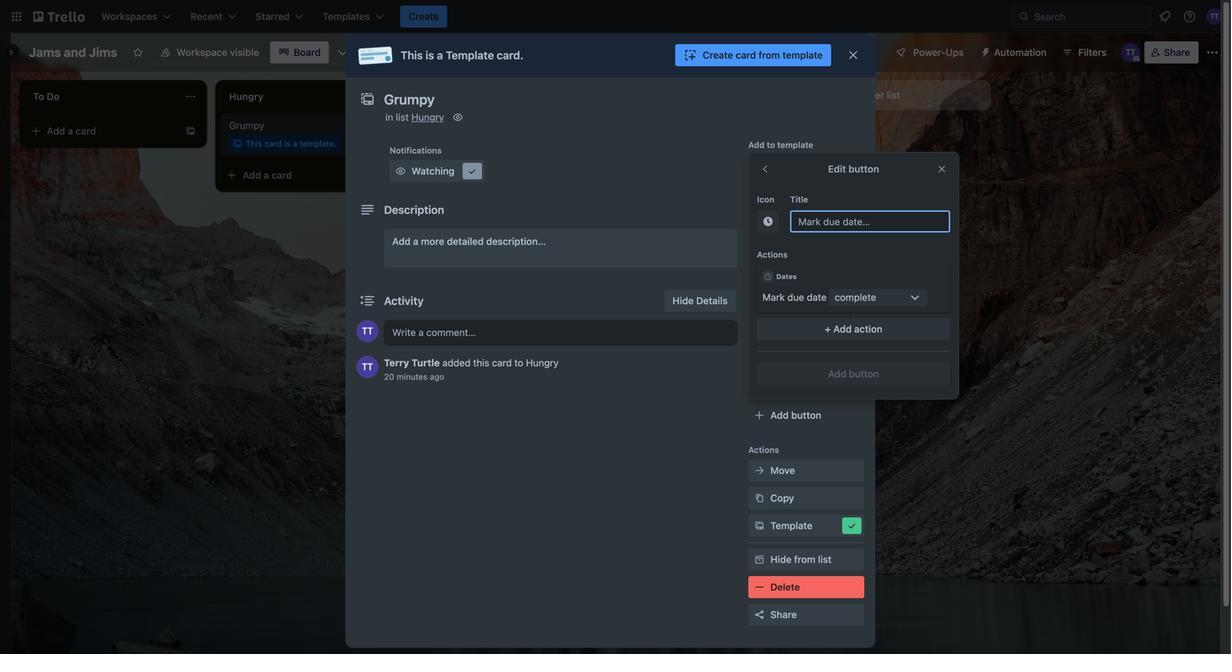 Task type: describe. For each thing, give the bounding box(es) containing it.
checklist
[[771, 215, 813, 226]]

template inside button
[[783, 49, 823, 61]]

move link
[[749, 460, 865, 482]]

sm image for automation
[[975, 41, 995, 61]]

cover link
[[749, 265, 865, 287]]

create button
[[401, 6, 448, 28]]

0 vertical spatial add button
[[829, 368, 880, 380]]

workspace visible
[[177, 47, 259, 58]]

search image
[[1019, 11, 1030, 22]]

terry turtle added this card to hungry 20 minutes ago
[[384, 357, 559, 382]]

1 horizontal spatial ups
[[824, 353, 842, 365]]

this for this is a template card.
[[401, 49, 423, 62]]

sm image for copy
[[753, 492, 767, 505]]

sm image for cover
[[753, 269, 767, 283]]

action
[[855, 324, 883, 335]]

grumpy link
[[229, 119, 389, 133]]

switch to… image
[[10, 10, 23, 23]]

this for this card is a template.
[[246, 139, 262, 148]]

labels link
[[749, 182, 865, 204]]

button for add button button to the top
[[849, 368, 880, 380]]

0 horizontal spatial share
[[771, 609, 797, 621]]

jams
[[29, 45, 61, 60]]

star or unstar board image
[[133, 47, 144, 58]]

hide from list
[[771, 554, 832, 566]]

show menu image
[[1206, 46, 1220, 59]]

detailed
[[447, 236, 484, 247]]

0 horizontal spatial power-ups
[[749, 334, 794, 343]]

delete link
[[749, 577, 865, 599]]

hungry link
[[412, 112, 444, 123]]

custom fields
[[771, 298, 836, 309]]

0 horizontal spatial hungry
[[412, 112, 444, 123]]

open information menu image
[[1184, 10, 1197, 23]]

this
[[473, 357, 490, 369]]

0 vertical spatial share
[[1165, 47, 1191, 58]]

list for hide from list
[[819, 554, 832, 566]]

filters button
[[1058, 41, 1112, 64]]

another
[[849, 89, 885, 101]]

Board name text field
[[22, 41, 124, 64]]

add another list button
[[804, 80, 992, 110]]

create for create
[[409, 11, 439, 22]]

0 vertical spatial is
[[426, 49, 434, 62]]

hide from list link
[[749, 549, 865, 571]]

complete
[[835, 292, 877, 303]]

add a more detailed description…
[[393, 236, 546, 247]]

jims
[[89, 45, 117, 60]]

power- inside add power-ups link
[[792, 353, 824, 365]]

board
[[294, 47, 321, 58]]

dates
[[777, 273, 797, 281]]

add inside button
[[829, 89, 847, 101]]

close popover image
[[937, 164, 948, 175]]

from inside button
[[759, 49, 781, 61]]

more
[[421, 236, 445, 247]]

watching button
[[390, 160, 485, 182]]

details
[[697, 295, 728, 307]]

attachment button
[[749, 238, 865, 260]]

template inside button
[[771, 520, 813, 532]]

1 vertical spatial add button button
[[749, 405, 865, 427]]

Search field
[[1030, 6, 1151, 27]]

copy
[[771, 493, 795, 504]]

1 vertical spatial share button
[[749, 604, 865, 626]]

activity
[[384, 295, 424, 308]]

due
[[788, 292, 805, 303]]

template button
[[749, 515, 865, 537]]

automation inside button
[[995, 47, 1047, 58]]

0 vertical spatial template
[[446, 49, 494, 62]]

0 vertical spatial share button
[[1145, 41, 1199, 64]]

0 vertical spatial button
[[849, 163, 880, 175]]

custom fields button
[[749, 297, 865, 311]]

sm image inside 'template' button
[[846, 519, 859, 533]]

hide for hide from list
[[771, 554, 792, 566]]

in list hungry
[[386, 112, 444, 123]]

copy link
[[749, 488, 865, 510]]

date
[[807, 292, 827, 303]]

move
[[771, 465, 796, 476]]

1 vertical spatial terry turtle (terryturtle) image
[[1122, 43, 1141, 62]]

sm image for watching
[[394, 164, 408, 178]]

return to previous screen image
[[760, 164, 771, 175]]

grumpy
[[229, 120, 265, 131]]

create card from template
[[703, 49, 823, 61]]

sm image for hide from list
[[753, 553, 767, 567]]

Write a comment text field
[[384, 320, 738, 345]]

minutes
[[397, 372, 428, 382]]

power-ups button
[[886, 41, 973, 64]]

1 vertical spatial actions
[[749, 445, 780, 455]]

customize views image
[[336, 46, 350, 59]]

filters
[[1079, 47, 1107, 58]]



Task type: vqa. For each thing, say whether or not it's contained in the screenshot.
Workspace visible button
yes



Task type: locate. For each thing, give the bounding box(es) containing it.
add button button
[[758, 363, 951, 385], [749, 405, 865, 427]]

is down 'create' button at the top
[[426, 49, 434, 62]]

to
[[767, 140, 776, 150], [515, 357, 524, 369]]

1 vertical spatial add button
[[771, 410, 822, 421]]

2 horizontal spatial list
[[887, 89, 901, 101]]

add power-ups link
[[749, 348, 865, 370]]

edit button
[[829, 163, 880, 175]]

1 vertical spatial hide
[[771, 554, 792, 566]]

create for create card from template
[[703, 49, 734, 61]]

board link
[[270, 41, 329, 64]]

automation down add power-ups
[[749, 389, 796, 398]]

button right edit
[[849, 163, 880, 175]]

create from template… image for leftmost add a card button
[[185, 126, 196, 137]]

create from template… image down notifications
[[381, 170, 392, 181]]

ups inside button
[[946, 47, 964, 58]]

1 horizontal spatial add a card button
[[221, 164, 376, 186]]

visible
[[230, 47, 259, 58]]

sm image inside watching button
[[394, 164, 408, 178]]

0 horizontal spatial this
[[246, 139, 262, 148]]

sm image inside 'template' button
[[753, 519, 767, 533]]

hide inside "link"
[[673, 295, 694, 307]]

terry turtle (terryturtle) image right filters
[[1122, 43, 1141, 62]]

add another list
[[829, 89, 901, 101]]

ups down +
[[824, 353, 842, 365]]

2 vertical spatial ups
[[824, 353, 842, 365]]

hide left details
[[673, 295, 694, 307]]

2 vertical spatial button
[[792, 410, 822, 421]]

2 horizontal spatial power-
[[914, 47, 946, 58]]

hide details
[[673, 295, 728, 307]]

0 horizontal spatial add a card button
[[25, 120, 180, 142]]

this down 'create' button at the top
[[401, 49, 423, 62]]

create from template… image for add a card button to the middle
[[381, 170, 392, 181]]

hungry down write a comment text box
[[526, 357, 559, 369]]

1 vertical spatial list
[[396, 112, 409, 123]]

share button down delete link
[[749, 604, 865, 626]]

0 horizontal spatial automation
[[749, 389, 796, 398]]

create
[[409, 11, 439, 22], [703, 49, 734, 61]]

template left card.
[[446, 49, 494, 62]]

icon
[[758, 195, 775, 204]]

to inside terry turtle added this card to hungry 20 minutes ago
[[515, 357, 524, 369]]

to up return to previous screen image
[[767, 140, 776, 150]]

sm image for template
[[753, 519, 767, 533]]

description
[[384, 203, 444, 216]]

list right in
[[396, 112, 409, 123]]

is
[[426, 49, 434, 62], [284, 139, 291, 148]]

0 vertical spatial create from template… image
[[185, 126, 196, 137]]

0 notifications image
[[1157, 8, 1174, 25]]

0 vertical spatial template
[[783, 49, 823, 61]]

0 vertical spatial terry turtle (terryturtle) image
[[1207, 8, 1224, 25]]

sm image left cover
[[753, 269, 767, 283]]

1 horizontal spatial add button
[[829, 368, 880, 380]]

1 vertical spatial button
[[849, 368, 880, 380]]

1 horizontal spatial automation
[[995, 47, 1047, 58]]

create from template… image
[[185, 126, 196, 137], [381, 170, 392, 181]]

hungry
[[412, 112, 444, 123], [526, 357, 559, 369]]

hungry up notifications
[[412, 112, 444, 123]]

hungry inside terry turtle added this card to hungry 20 minutes ago
[[526, 357, 559, 369]]

0 horizontal spatial power-
[[749, 334, 778, 343]]

automation
[[995, 47, 1047, 58], [749, 389, 796, 398]]

0 vertical spatial power-ups
[[914, 47, 964, 58]]

2 vertical spatial power-
[[792, 353, 824, 365]]

1 horizontal spatial is
[[426, 49, 434, 62]]

turtle
[[412, 357, 440, 369]]

0 vertical spatial list
[[887, 89, 901, 101]]

ago
[[430, 372, 445, 382]]

in
[[386, 112, 393, 123]]

this down grumpy
[[246, 139, 262, 148]]

0 horizontal spatial is
[[284, 139, 291, 148]]

ups
[[946, 47, 964, 58], [778, 334, 794, 343], [824, 353, 842, 365]]

power- up add another list button
[[914, 47, 946, 58]]

sm image down return to previous screen image
[[753, 186, 767, 200]]

1 vertical spatial this
[[246, 139, 262, 148]]

0 horizontal spatial terry turtle (terryturtle) image
[[357, 320, 379, 343]]

1 vertical spatial power-ups
[[749, 334, 794, 343]]

mark due date
[[763, 292, 827, 303]]

button up the move link
[[792, 410, 822, 421]]

hide details link
[[665, 290, 736, 312]]

sm image inside watching button
[[466, 164, 480, 178]]

hide for hide details
[[673, 295, 694, 307]]

add button button up the move link
[[749, 405, 865, 427]]

sm image inside delete link
[[753, 581, 767, 595]]

add
[[829, 89, 847, 101], [47, 125, 65, 137], [439, 125, 457, 137], [749, 140, 765, 150], [243, 170, 261, 181], [393, 236, 411, 247], [834, 324, 852, 335], [771, 353, 789, 365], [829, 368, 847, 380], [771, 410, 789, 421]]

0 horizontal spatial to
[[515, 357, 524, 369]]

power-ups
[[914, 47, 964, 58], [749, 334, 794, 343]]

0 vertical spatial this
[[401, 49, 423, 62]]

sm image inside labels link
[[753, 186, 767, 200]]

1 vertical spatial share
[[771, 609, 797, 621]]

power- inside power-ups button
[[914, 47, 946, 58]]

automation button
[[975, 41, 1056, 64]]

None text field
[[377, 87, 833, 112]]

sm image inside automation button
[[975, 41, 995, 61]]

create card from template button
[[676, 44, 832, 66]]

sm image inside copy "link"
[[753, 492, 767, 505]]

card inside terry turtle added this card to hungry 20 minutes ago
[[492, 357, 512, 369]]

0 vertical spatial create
[[409, 11, 439, 22]]

jams and jims
[[29, 45, 117, 60]]

1 horizontal spatial power-ups
[[914, 47, 964, 58]]

0 horizontal spatial create
[[409, 11, 439, 22]]

20
[[384, 372, 395, 382]]

primary element
[[0, 0, 1232, 33]]

2 horizontal spatial ups
[[946, 47, 964, 58]]

1 horizontal spatial this
[[401, 49, 423, 62]]

fields
[[809, 298, 836, 309]]

1 vertical spatial automation
[[749, 389, 796, 398]]

actions up move
[[749, 445, 780, 455]]

1 horizontal spatial create from template… image
[[381, 170, 392, 181]]

0 horizontal spatial hide
[[673, 295, 694, 307]]

sm image left "hide from list"
[[753, 553, 767, 567]]

power-ups up add another list button
[[914, 47, 964, 58]]

0 vertical spatial add button button
[[758, 363, 951, 385]]

1 horizontal spatial from
[[795, 554, 816, 566]]

sm image for delete
[[753, 581, 767, 595]]

0 vertical spatial hungry
[[412, 112, 444, 123]]

to right this
[[515, 357, 524, 369]]

2 vertical spatial list
[[819, 554, 832, 566]]

1 horizontal spatial add a card
[[243, 170, 292, 181]]

sm image inside 'checklist' link
[[753, 214, 767, 228]]

0 horizontal spatial list
[[396, 112, 409, 123]]

description…
[[487, 236, 546, 247]]

add a more detailed description… link
[[384, 229, 738, 268]]

0 vertical spatial automation
[[995, 47, 1047, 58]]

0 horizontal spatial template
[[446, 49, 494, 62]]

0 horizontal spatial share button
[[749, 604, 865, 626]]

hide up the delete
[[771, 554, 792, 566]]

list for add another list
[[887, 89, 901, 101]]

1 horizontal spatial to
[[767, 140, 776, 150]]

power-
[[914, 47, 946, 58], [749, 334, 778, 343], [792, 353, 824, 365]]

a
[[437, 49, 443, 62], [68, 125, 73, 137], [460, 125, 465, 137], [293, 139, 298, 148], [264, 170, 269, 181], [413, 236, 419, 247]]

add a card button
[[25, 120, 180, 142], [417, 120, 572, 142], [221, 164, 376, 186]]

+ add action
[[825, 324, 883, 335]]

2 horizontal spatial terry turtle (terryturtle) image
[[1207, 8, 1224, 25]]

template
[[783, 49, 823, 61], [778, 140, 814, 150]]

card inside button
[[736, 49, 757, 61]]

actions up cover
[[758, 250, 788, 260]]

add to template
[[749, 140, 814, 150]]

added
[[443, 357, 471, 369]]

1 vertical spatial template
[[771, 520, 813, 532]]

1 horizontal spatial hide
[[771, 554, 792, 566]]

sm image right watching
[[466, 164, 480, 178]]

1 horizontal spatial hungry
[[526, 357, 559, 369]]

create from template… image left grumpy
[[185, 126, 196, 137]]

1 horizontal spatial list
[[819, 554, 832, 566]]

power- down custom fields button
[[792, 353, 824, 365]]

this card is a template.
[[246, 139, 337, 148]]

and
[[64, 45, 86, 60]]

sm image right hungry link
[[451, 110, 465, 124]]

card.
[[497, 49, 524, 62]]

power- down mark
[[749, 334, 778, 343]]

sm image for move
[[753, 464, 767, 478]]

button
[[849, 163, 880, 175], [849, 368, 880, 380], [792, 410, 822, 421]]

0 horizontal spatial add button
[[771, 410, 822, 421]]

attachment
[[771, 243, 824, 254]]

power-ups inside button
[[914, 47, 964, 58]]

sm image inside cover link
[[753, 269, 767, 283]]

checklist link
[[749, 210, 865, 232]]

sm image
[[451, 110, 465, 124], [466, 164, 480, 178], [753, 186, 767, 200], [753, 269, 767, 283], [753, 519, 767, 533], [753, 553, 767, 567]]

0 vertical spatial power-
[[914, 47, 946, 58]]

list inside button
[[887, 89, 901, 101]]

list
[[887, 89, 901, 101], [396, 112, 409, 123], [819, 554, 832, 566]]

terry
[[384, 357, 409, 369]]

Mark due date… text field
[[791, 211, 951, 233]]

labels
[[771, 187, 801, 199]]

1 horizontal spatial terry turtle (terryturtle) image
[[1122, 43, 1141, 62]]

2 horizontal spatial add a card button
[[417, 120, 572, 142]]

add button button down + add action
[[758, 363, 951, 385]]

button for the bottommost add button button
[[792, 410, 822, 421]]

1 horizontal spatial create
[[703, 49, 734, 61]]

0 vertical spatial to
[[767, 140, 776, 150]]

notifications
[[390, 146, 442, 155]]

button down action
[[849, 368, 880, 380]]

card
[[736, 49, 757, 61], [76, 125, 96, 137], [468, 125, 488, 137], [265, 139, 282, 148], [272, 170, 292, 181], [492, 357, 512, 369]]

1 horizontal spatial template
[[771, 520, 813, 532]]

share button
[[1145, 41, 1199, 64], [749, 604, 865, 626]]

sm image
[[975, 41, 995, 61], [394, 164, 408, 178], [753, 214, 767, 228], [762, 215, 775, 229], [753, 464, 767, 478], [753, 492, 767, 505], [846, 519, 859, 533], [753, 581, 767, 595]]

add button down + add action
[[829, 368, 880, 380]]

1 vertical spatial create
[[703, 49, 734, 61]]

terry turtle (terryturtle) image
[[357, 356, 379, 378]]

sm image inside hide from list link
[[753, 553, 767, 567]]

0 horizontal spatial ups
[[778, 334, 794, 343]]

cover
[[771, 270, 798, 282]]

2 vertical spatial terry turtle (terryturtle) image
[[357, 320, 379, 343]]

list up delete link
[[819, 554, 832, 566]]

0 vertical spatial ups
[[946, 47, 964, 58]]

add button up the move link
[[771, 410, 822, 421]]

this
[[401, 49, 423, 62], [246, 139, 262, 148]]

create inside primary element
[[409, 11, 439, 22]]

terry turtle (terryturtle) image inside primary element
[[1207, 8, 1224, 25]]

title
[[791, 195, 809, 204]]

1 vertical spatial ups
[[778, 334, 794, 343]]

delete
[[771, 582, 801, 593]]

share down the delete
[[771, 609, 797, 621]]

from
[[759, 49, 781, 61], [795, 554, 816, 566]]

watching
[[412, 165, 455, 177]]

template
[[446, 49, 494, 62], [771, 520, 813, 532]]

terry turtle (terryturtle) image
[[1207, 8, 1224, 25], [1122, 43, 1141, 62], [357, 320, 379, 343]]

+
[[825, 324, 831, 335]]

2 horizontal spatial add a card
[[439, 125, 488, 137]]

0 vertical spatial from
[[759, 49, 781, 61]]

add power-ups
[[771, 353, 842, 365]]

automation down search 'icon'
[[995, 47, 1047, 58]]

sm image down copy "link"
[[753, 519, 767, 533]]

list right another
[[887, 89, 901, 101]]

share left show menu image
[[1165, 47, 1191, 58]]

1 vertical spatial from
[[795, 554, 816, 566]]

1 vertical spatial power-
[[749, 334, 778, 343]]

1 vertical spatial template
[[778, 140, 814, 150]]

edit
[[829, 163, 847, 175]]

1 vertical spatial to
[[515, 357, 524, 369]]

sm image for checklist
[[753, 214, 767, 228]]

add a card
[[47, 125, 96, 137], [439, 125, 488, 137], [243, 170, 292, 181]]

0 vertical spatial actions
[[758, 250, 788, 260]]

20 minutes ago link
[[384, 372, 445, 382]]

share button down 0 notifications image
[[1145, 41, 1199, 64]]

actions
[[758, 250, 788, 260], [749, 445, 780, 455]]

power-ups down custom
[[749, 334, 794, 343]]

ups left automation button
[[946, 47, 964, 58]]

0 horizontal spatial from
[[759, 49, 781, 61]]

sm image for labels
[[753, 186, 767, 200]]

0 horizontal spatial add a card
[[47, 125, 96, 137]]

1 horizontal spatial share
[[1165, 47, 1191, 58]]

1 horizontal spatial share button
[[1145, 41, 1199, 64]]

1 vertical spatial hungry
[[526, 357, 559, 369]]

members image
[[753, 159, 767, 173]]

custom
[[771, 298, 806, 309]]

1 vertical spatial create from template… image
[[381, 170, 392, 181]]

sm image inside the move link
[[753, 464, 767, 478]]

workspace visible button
[[152, 41, 268, 64]]

1 vertical spatial is
[[284, 139, 291, 148]]

template.
[[300, 139, 337, 148]]

terry turtle (terryturtle) image up terry turtle (terryturtle) icon
[[357, 320, 379, 343]]

0 vertical spatial hide
[[673, 295, 694, 307]]

template down copy
[[771, 520, 813, 532]]

terry turtle (terryturtle) image right open information menu icon
[[1207, 8, 1224, 25]]

1 horizontal spatial power-
[[792, 353, 824, 365]]

is down grumpy link
[[284, 139, 291, 148]]

0 horizontal spatial create from template… image
[[185, 126, 196, 137]]

this is a template card.
[[401, 49, 524, 62]]

mark
[[763, 292, 785, 303]]

ups up add power-ups
[[778, 334, 794, 343]]

workspace
[[177, 47, 228, 58]]



